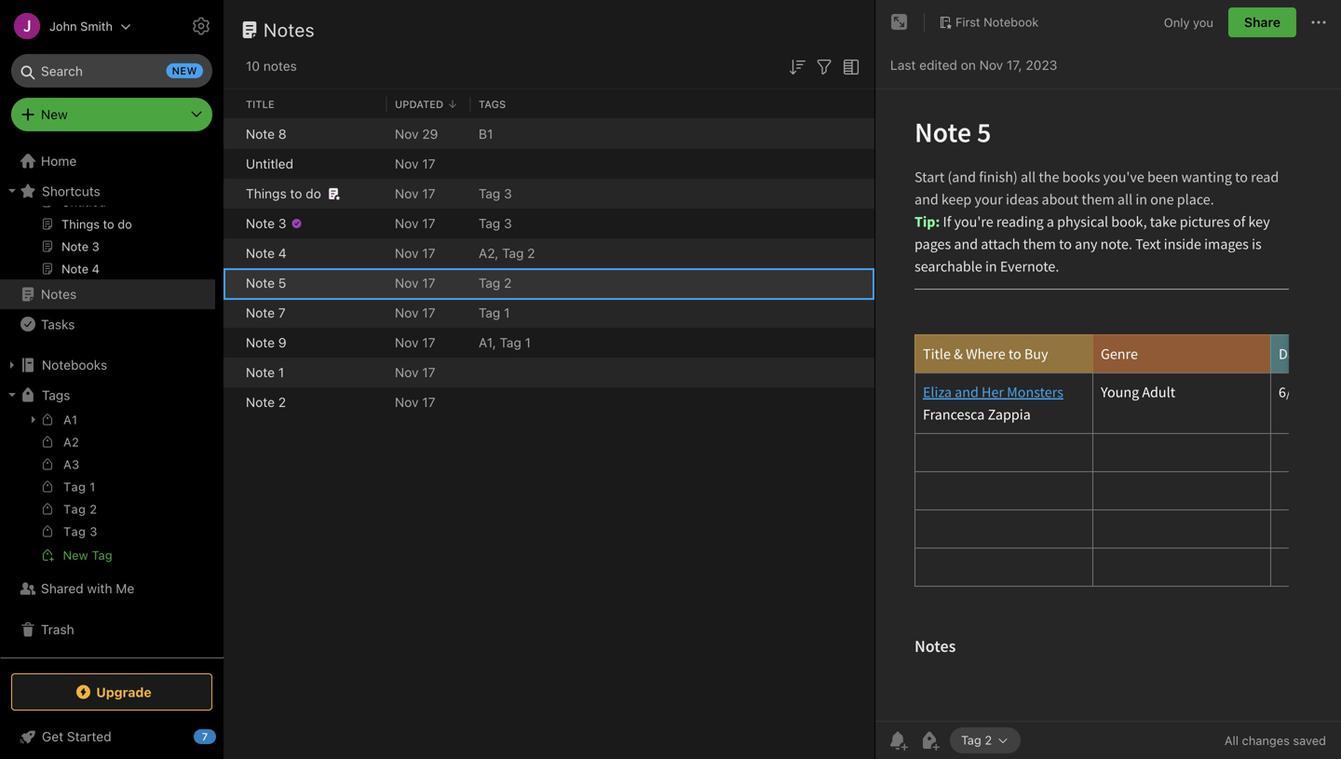 Task type: describe. For each thing, give the bounding box(es) containing it.
started
[[67, 729, 111, 744]]

things to do
[[246, 186, 321, 201]]

note for note 7
[[246, 305, 275, 320]]

a1, tag 1
[[479, 335, 531, 350]]

5
[[278, 275, 286, 291]]

note for note 5
[[246, 275, 275, 291]]

smith
[[80, 19, 113, 33]]

saved
[[1293, 733, 1326, 747]]

trash
[[41, 622, 74, 637]]

note for note 2
[[246, 394, 275, 410]]

tag 3 link
[[0, 522, 215, 544]]

tag 2 link
[[0, 499, 215, 522]]

last edited on nov 17, 2023
[[890, 57, 1057, 73]]

a1,
[[479, 335, 496, 350]]

7 inside "help and learning task checklist" field
[[202, 731, 208, 743]]

shortcuts
[[42, 183, 100, 199]]

2 vertical spatial tag 3
[[63, 524, 98, 538]]

a2,
[[479, 245, 499, 261]]

10
[[246, 58, 260, 74]]

0 vertical spatial notes
[[264, 19, 315, 41]]

share
[[1244, 14, 1281, 30]]

add filters image
[[813, 56, 835, 78]]

all
[[1225, 733, 1239, 747]]

upgrade
[[96, 684, 152, 700]]

17 for untitled
[[422, 156, 435, 171]]

trash link
[[0, 615, 215, 644]]

tag 3 for things to do
[[479, 186, 512, 201]]

notes link
[[0, 279, 215, 309]]

note 1
[[246, 365, 284, 380]]

tasks
[[41, 316, 75, 332]]

tag 1 link
[[0, 477, 215, 499]]

more actions image
[[1308, 11, 1330, 34]]

nov 17 for note 7
[[395, 305, 435, 320]]

10 notes
[[246, 58, 297, 74]]

0 vertical spatial tags
[[479, 98, 506, 110]]

17 for note 4
[[422, 245, 435, 261]]

john smith
[[49, 19, 113, 33]]

nov inside note window element
[[979, 57, 1003, 73]]

all changes saved
[[1225, 733, 1326, 747]]

updated
[[395, 98, 443, 110]]

tag 2 inside button
[[961, 733, 992, 747]]

4
[[278, 245, 287, 261]]

last
[[890, 57, 916, 73]]

cell for note 1
[[224, 358, 238, 387]]

Search text field
[[24, 54, 199, 88]]

cell for note 7
[[224, 298, 238, 328]]

2 down note 1
[[278, 394, 286, 410]]

3 inside group
[[90, 524, 98, 538]]

b1
[[479, 126, 493, 142]]

2 inside button
[[985, 733, 992, 747]]

untitled
[[246, 156, 293, 171]]

1 up a1, tag 1
[[504, 305, 510, 320]]

a2 link
[[0, 432, 215, 454]]

get started
[[42, 729, 111, 744]]

expand note image
[[888, 11, 911, 34]]

2 right a2, on the top left of page
[[527, 245, 535, 261]]

2 down tag 1 link
[[90, 502, 97, 516]]

john
[[49, 19, 77, 33]]

home link
[[0, 146, 224, 176]]

a1 link
[[0, 408, 215, 432]]

upgrade button
[[11, 673, 212, 711]]

note 3
[[246, 216, 286, 231]]

home
[[41, 153, 77, 169]]

you
[[1193, 15, 1213, 29]]

notebooks link
[[0, 350, 215, 380]]

new
[[172, 65, 197, 77]]

1 right a1,
[[525, 335, 531, 350]]

add tag image
[[918, 729, 941, 752]]

More actions field
[[1308, 7, 1330, 37]]

note 7
[[246, 305, 286, 320]]

a2, tag 2
[[479, 245, 535, 261]]

tags inside button
[[42, 387, 70, 403]]

me
[[116, 581, 134, 596]]

Note Editor text field
[[875, 89, 1341, 721]]

17 for note 7
[[422, 305, 435, 320]]

2 down a2, tag 2
[[504, 275, 512, 291]]

settings image
[[190, 15, 212, 37]]

2 nov 17 from the top
[[395, 186, 435, 201]]

notes inside "tree"
[[41, 286, 77, 302]]

new tag
[[63, 548, 113, 562]]

add a reminder image
[[887, 729, 909, 752]]

changes
[[1242, 733, 1290, 747]]

nov 17 for note 5
[[395, 275, 435, 291]]

nov 29
[[395, 126, 438, 142]]



Task type: locate. For each thing, give the bounding box(es) containing it.
note 2
[[246, 394, 286, 410]]

cell for note 9
[[224, 328, 238, 358]]

note left the "5"
[[246, 275, 275, 291]]

to
[[290, 186, 302, 201]]

7 left click to collapse icon
[[202, 731, 208, 743]]

0 horizontal spatial tag 2
[[63, 502, 97, 516]]

note
[[246, 126, 275, 142], [246, 216, 275, 231], [246, 245, 275, 261], [246, 275, 275, 291], [246, 305, 275, 320], [246, 335, 275, 350], [246, 365, 275, 380], [246, 394, 275, 410]]

shortcuts button
[[0, 176, 215, 206]]

tree
[[0, 7, 224, 657]]

only you
[[1164, 15, 1213, 29]]

things
[[246, 186, 287, 201]]

a2
[[63, 435, 79, 449]]

6 note from the top
[[246, 335, 275, 350]]

2 right the add tag icon
[[985, 733, 992, 747]]

nov 17 for note 4
[[395, 245, 435, 261]]

tag 2 right the add tag icon
[[961, 733, 992, 747]]

3 nov 17 from the top
[[395, 216, 435, 231]]

Add filters field
[[813, 54, 835, 78]]

1 nov 17 from the top
[[395, 156, 435, 171]]

1 horizontal spatial tags
[[479, 98, 506, 110]]

2 horizontal spatial tag 2
[[961, 733, 992, 747]]

2 17 from the top
[[422, 186, 435, 201]]

nov 17 for note 1
[[395, 365, 435, 380]]

a3
[[63, 457, 80, 471]]

note down things
[[246, 216, 275, 231]]

cell for untitled
[[224, 149, 238, 179]]

0 vertical spatial tag 3
[[479, 186, 512, 201]]

note for note 1
[[246, 365, 275, 380]]

tags up a1 at the bottom of the page
[[42, 387, 70, 403]]

8 17 from the top
[[422, 365, 435, 380]]

7 nov 17 from the top
[[395, 335, 435, 350]]

note left 8
[[246, 126, 275, 142]]

9 nov 17 from the top
[[395, 394, 435, 410]]

1 vertical spatial tag 1
[[63, 480, 96, 494]]

nov 17 for note 9
[[395, 335, 435, 350]]

only
[[1164, 15, 1190, 29]]

note 9
[[246, 335, 286, 350]]

click to collapse image
[[217, 725, 230, 747]]

on
[[961, 57, 976, 73]]

tag 3
[[479, 186, 512, 201], [479, 216, 512, 231], [63, 524, 98, 538]]

cell
[[224, 119, 238, 149], [224, 149, 238, 179], [224, 179, 238, 209], [224, 209, 238, 238], [224, 238, 238, 268], [224, 268, 238, 298], [224, 298, 238, 328], [224, 328, 238, 358], [224, 358, 238, 387], [471, 387, 874, 417]]

Tag 2 Tag actions field
[[992, 734, 1010, 747]]

tag 2 button
[[950, 727, 1021, 753]]

3
[[504, 186, 512, 201], [278, 216, 286, 231], [504, 216, 512, 231], [90, 524, 98, 538]]

new search field
[[24, 54, 203, 88]]

tag 1 down a3
[[63, 480, 96, 494]]

a3 link
[[0, 454, 215, 477]]

new
[[41, 107, 68, 122], [63, 548, 88, 562]]

View options field
[[835, 54, 862, 78]]

Account field
[[0, 7, 131, 45]]

9
[[278, 335, 286, 350]]

17 for note 9
[[422, 335, 435, 350]]

tag 2
[[479, 275, 512, 291], [63, 502, 97, 516], [961, 733, 992, 747]]

row group
[[224, 119, 874, 417]]

group containing a1
[[0, 408, 215, 574]]

0 horizontal spatial notes
[[41, 286, 77, 302]]

tag 2 inside "tree"
[[63, 502, 97, 516]]

1 horizontal spatial notes
[[264, 19, 315, 41]]

1 vertical spatial tags
[[42, 387, 70, 403]]

new for new tag
[[63, 548, 88, 562]]

2 group from the top
[[0, 408, 215, 574]]

4 nov 17 from the top
[[395, 245, 435, 261]]

new up home
[[41, 107, 68, 122]]

tag inside button
[[961, 733, 981, 747]]

2023
[[1026, 57, 1057, 73]]

get
[[42, 729, 63, 744]]

notes up notes
[[264, 19, 315, 41]]

note 5
[[246, 275, 286, 291]]

note window element
[[875, 0, 1341, 759]]

notes up tasks
[[41, 286, 77, 302]]

note for note 8
[[246, 126, 275, 142]]

new inside button
[[63, 548, 88, 562]]

cell for note 4
[[224, 238, 238, 268]]

tag inside button
[[92, 548, 113, 562]]

group for shortcuts
[[0, 37, 215, 287]]

1 note from the top
[[246, 126, 275, 142]]

6 nov 17 from the top
[[395, 305, 435, 320]]

tags up b1
[[479, 98, 506, 110]]

17 for note 5
[[422, 275, 435, 291]]

1 vertical spatial 7
[[202, 731, 208, 743]]

tag 1 inside "tree"
[[63, 480, 96, 494]]

with
[[87, 581, 112, 596]]

0 vertical spatial 7
[[278, 305, 286, 320]]

0 horizontal spatial 7
[[202, 731, 208, 743]]

group
[[0, 37, 215, 287], [0, 408, 215, 574]]

expand tags image
[[5, 387, 20, 402]]

1 horizontal spatial tag 1
[[479, 305, 510, 320]]

2 vertical spatial tag 2
[[961, 733, 992, 747]]

new button
[[11, 98, 212, 131]]

1 inside group
[[90, 480, 96, 494]]

0 vertical spatial tag 1
[[479, 305, 510, 320]]

2
[[527, 245, 535, 261], [504, 275, 512, 291], [278, 394, 286, 410], [90, 502, 97, 516], [985, 733, 992, 747]]

5 note from the top
[[246, 305, 275, 320]]

expand notebooks image
[[5, 358, 20, 373]]

note 8
[[246, 126, 286, 142]]

new for new
[[41, 107, 68, 122]]

first notebook button
[[932, 9, 1045, 35]]

new up shared with me in the bottom left of the page
[[63, 548, 88, 562]]

1 vertical spatial tag 3
[[479, 216, 512, 231]]

Sort options field
[[786, 54, 808, 78]]

0 vertical spatial new
[[41, 107, 68, 122]]

note left 4
[[246, 245, 275, 261]]

first
[[956, 15, 980, 29]]

7 note from the top
[[246, 365, 275, 380]]

new tag button
[[0, 544, 215, 566]]

note up note 2
[[246, 365, 275, 380]]

1 down 9
[[278, 365, 284, 380]]

a1
[[63, 413, 78, 427]]

notes
[[264, 19, 315, 41], [41, 286, 77, 302]]

0 horizontal spatial tag 1
[[63, 480, 96, 494]]

shared with me
[[41, 581, 134, 596]]

1 vertical spatial new
[[63, 548, 88, 562]]

5 nov 17 from the top
[[395, 275, 435, 291]]

tag 1 up a1,
[[479, 305, 510, 320]]

new inside popup button
[[41, 107, 68, 122]]

8 note from the top
[[246, 394, 275, 410]]

notebooks
[[42, 357, 107, 373]]

17
[[422, 156, 435, 171], [422, 186, 435, 201], [422, 216, 435, 231], [422, 245, 435, 261], [422, 275, 435, 291], [422, 305, 435, 320], [422, 335, 435, 350], [422, 365, 435, 380], [422, 394, 435, 410]]

nov 17
[[395, 156, 435, 171], [395, 186, 435, 201], [395, 216, 435, 231], [395, 245, 435, 261], [395, 275, 435, 291], [395, 305, 435, 320], [395, 335, 435, 350], [395, 365, 435, 380], [395, 394, 435, 410]]

8 nov 17 from the top
[[395, 365, 435, 380]]

tag 2 down a2, on the top left of page
[[479, 275, 512, 291]]

1 vertical spatial tag 2
[[63, 502, 97, 516]]

edited
[[919, 57, 957, 73]]

do
[[306, 186, 321, 201]]

tag 3 for note 3
[[479, 216, 512, 231]]

cell for note 8
[[224, 119, 238, 149]]

notes
[[263, 58, 297, 74]]

1 vertical spatial notes
[[41, 286, 77, 302]]

note for note 4
[[246, 245, 275, 261]]

cell for note 5
[[224, 268, 238, 298]]

1 horizontal spatial 7
[[278, 305, 286, 320]]

17,
[[1007, 57, 1022, 73]]

shared
[[41, 581, 84, 596]]

0 vertical spatial group
[[0, 37, 215, 287]]

8
[[278, 126, 286, 142]]

note down note 1
[[246, 394, 275, 410]]

group for tags
[[0, 408, 215, 574]]

4 17 from the top
[[422, 245, 435, 261]]

tags
[[479, 98, 506, 110], [42, 387, 70, 403]]

2 note from the top
[[246, 216, 275, 231]]

5 17 from the top
[[422, 275, 435, 291]]

note for note 3
[[246, 216, 275, 231]]

1 group from the top
[[0, 37, 215, 287]]

29
[[422, 126, 438, 142]]

3 17 from the top
[[422, 216, 435, 231]]

tag
[[479, 186, 500, 201], [479, 216, 500, 231], [502, 245, 524, 261], [479, 275, 500, 291], [479, 305, 500, 320], [500, 335, 521, 350], [63, 480, 86, 494], [63, 502, 86, 516], [63, 524, 86, 538], [92, 548, 113, 562], [961, 733, 981, 747]]

Help and Learning task checklist field
[[0, 722, 224, 752]]

note down note 5
[[246, 305, 275, 320]]

1 17 from the top
[[422, 156, 435, 171]]

notebook
[[984, 15, 1039, 29]]

9 17 from the top
[[422, 394, 435, 410]]

tree containing home
[[0, 7, 224, 657]]

tag 1
[[479, 305, 510, 320], [63, 480, 96, 494]]

first notebook
[[956, 15, 1039, 29]]

0 vertical spatial tag 2
[[479, 275, 512, 291]]

tag 2 down tag 1 link
[[63, 502, 97, 516]]

note 4
[[246, 245, 287, 261]]

1 horizontal spatial tag 2
[[479, 275, 512, 291]]

nov
[[979, 57, 1003, 73], [395, 126, 419, 142], [395, 156, 419, 171], [395, 186, 419, 201], [395, 216, 419, 231], [395, 245, 419, 261], [395, 275, 419, 291], [395, 305, 419, 320], [395, 335, 419, 350], [395, 365, 419, 380], [395, 394, 419, 410]]

1
[[504, 305, 510, 320], [525, 335, 531, 350], [278, 365, 284, 380], [90, 480, 96, 494]]

17 for note 1
[[422, 365, 435, 380]]

tags button
[[0, 380, 215, 410]]

4 note from the top
[[246, 275, 275, 291]]

title
[[246, 98, 274, 110]]

3 note from the top
[[246, 245, 275, 261]]

share button
[[1228, 7, 1296, 37]]

7
[[278, 305, 286, 320], [202, 731, 208, 743]]

6 17 from the top
[[422, 305, 435, 320]]

note left 9
[[246, 335, 275, 350]]

row group containing note 8
[[224, 119, 874, 417]]

note for note 9
[[246, 335, 275, 350]]

0 horizontal spatial tags
[[42, 387, 70, 403]]

7 17 from the top
[[422, 335, 435, 350]]

nov 17 for untitled
[[395, 156, 435, 171]]

7 down the "5"
[[278, 305, 286, 320]]

1 vertical spatial group
[[0, 408, 215, 574]]

1 down the a3 link
[[90, 480, 96, 494]]

shared with me link
[[0, 574, 215, 603]]

tasks button
[[0, 309, 215, 339]]



Task type: vqa. For each thing, say whether or not it's contained in the screenshot.


